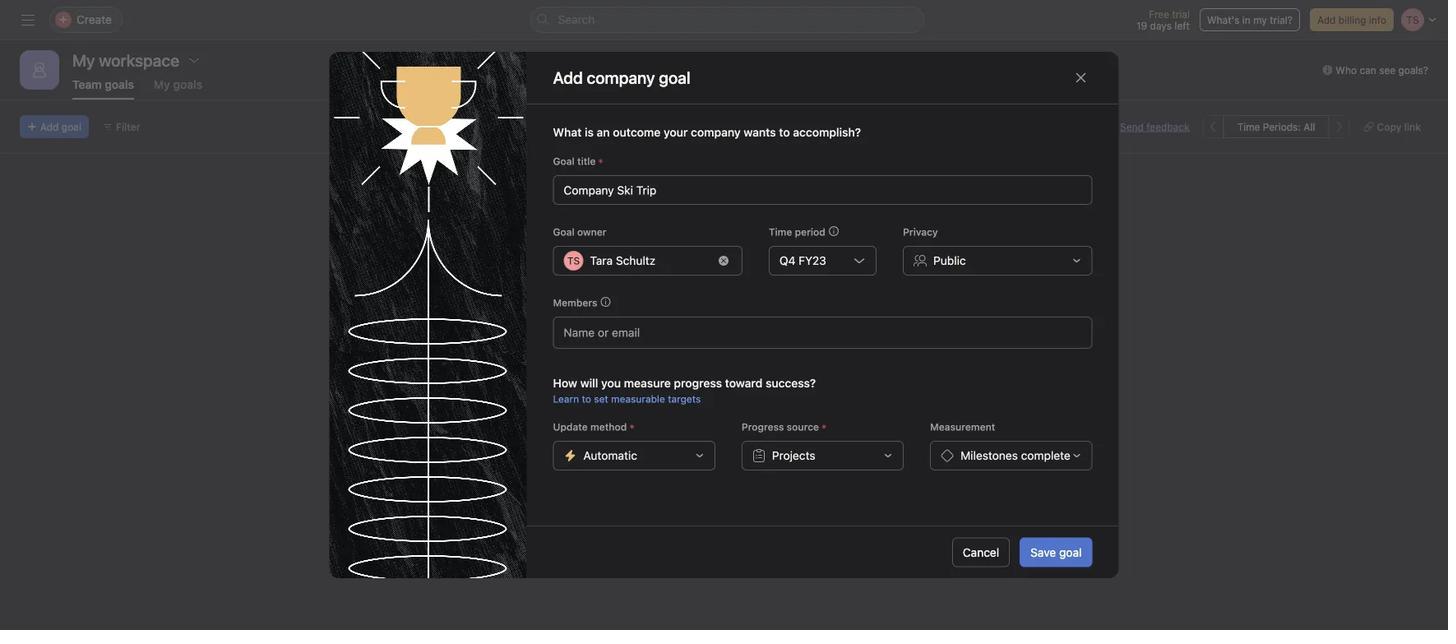 Task type: describe. For each thing, give the bounding box(es) containing it.
search
[[558, 13, 595, 26]]

goal for add goal
[[62, 121, 81, 132]]

required image
[[819, 422, 829, 432]]

milestones
[[961, 449, 1018, 462]]

progress
[[674, 376, 722, 390]]

your inside add company goal dialog
[[664, 126, 688, 139]]

wants
[[744, 126, 776, 139]]

save
[[1031, 545, 1057, 559]]

is
[[585, 126, 594, 139]]

will
[[581, 376, 598, 390]]

progress source
[[742, 421, 819, 433]]

19
[[1137, 20, 1148, 31]]

add goal button
[[20, 115, 89, 138]]

milestones complete
[[961, 449, 1071, 462]]

required image for method
[[627, 422, 637, 432]]

my goals
[[154, 78, 203, 91]]

•
[[1045, 438, 1050, 450]]

time period
[[769, 226, 826, 238]]

send feedback
[[1121, 121, 1190, 132]]

add billing info
[[1318, 14, 1387, 26]]

owner
[[578, 226, 607, 238]]

align
[[514, 220, 539, 234]]

what's in my trial?
[[1208, 14, 1293, 26]]

see
[[1380, 64, 1396, 76]]

privacy
[[903, 226, 938, 238]]

who
[[1336, 64, 1357, 76]]

add company goal dialog
[[329, 52, 1119, 578]]

1 horizontal spatial your
[[542, 220, 566, 234]]

info
[[1370, 14, 1387, 26]]

public button
[[903, 246, 1093, 276]]

my
[[154, 78, 170, 91]]

targets
[[668, 393, 701, 405]]

measurable
[[611, 393, 665, 405]]

cancel
[[963, 545, 1000, 559]]

trial?
[[1270, 14, 1293, 26]]

days
[[1151, 20, 1172, 31]]

search list box
[[530, 7, 925, 33]]

add company goal
[[553, 68, 691, 87]]

test a
[[367, 330, 401, 344]]

company goal
[[587, 68, 691, 87]]

goal title
[[553, 156, 596, 167]]

search button
[[530, 7, 925, 33]]

ts
[[568, 255, 580, 267]]

learn
[[553, 393, 579, 405]]

close this dialog image
[[1075, 71, 1088, 84]]

tara
[[590, 254, 613, 267]]

progress
[[742, 421, 784, 433]]

and
[[598, 220, 617, 234]]

q4 fy23 button
[[769, 246, 877, 276]]

a
[[393, 330, 401, 344]]

members
[[553, 297, 598, 309]]

copy link button
[[1357, 115, 1429, 138]]

my workspace
[[72, 50, 179, 70]]

you
[[601, 376, 621, 390]]

team goals link
[[72, 78, 134, 100]]

goals for team goals
[[105, 78, 134, 91]]

risk
[[1025, 438, 1042, 450]]

1 vertical spatial can
[[859, 220, 879, 234]]

billing
[[1339, 14, 1367, 26]]

remove image
[[719, 256, 729, 266]]

Enter goal name text field
[[553, 175, 1093, 205]]

set
[[594, 393, 609, 405]]

toward success?
[[725, 376, 816, 390]]

trial
[[1173, 8, 1190, 20]]

goals
[[354, 277, 404, 300]]

send
[[1121, 121, 1144, 132]]

cancel button
[[952, 538, 1010, 567]]

public
[[934, 254, 966, 267]]

save goal button
[[1020, 538, 1093, 567]]



Task type: locate. For each thing, give the bounding box(es) containing it.
• 0%
[[1045, 438, 1068, 450]]

add goal
[[40, 121, 81, 132]]

feedback
[[1147, 121, 1190, 132]]

save goal
[[1031, 545, 1082, 559]]

1 horizontal spatial goals
[[173, 78, 203, 91]]

add your company mission to align your work and stay inspired. only members with full access can edit.
[[354, 220, 905, 234]]

0 horizontal spatial to
[[500, 220, 511, 234]]

goals right my
[[173, 78, 203, 91]]

to inside 'how will you measure progress toward success? learn to set measurable targets'
[[582, 393, 591, 405]]

0 horizontal spatial your
[[378, 220, 402, 234]]

goals
[[105, 78, 134, 91], [173, 78, 203, 91]]

2 horizontal spatial your
[[664, 126, 688, 139]]

add inside add goal "button"
[[40, 121, 59, 132]]

i
[[386, 437, 389, 451]]

my goals link
[[154, 78, 203, 100]]

2 goal from the top
[[553, 226, 575, 238]]

to
[[500, 220, 511, 234], [582, 393, 591, 405]]

what is an outcome your company wants to accomplish?
[[553, 126, 861, 139]]

can
[[1360, 64, 1377, 76], [859, 220, 879, 234]]

1 vertical spatial goal
[[553, 226, 575, 238]]

company inside dialog
[[691, 126, 741, 139]]

required image for title
[[596, 156, 606, 166]]

Mission title text field
[[344, 167, 427, 205]]

add billing info button
[[1310, 8, 1394, 31]]

1 horizontal spatial company
[[691, 126, 741, 139]]

automatic
[[584, 449, 638, 462]]

tara schultz
[[590, 254, 656, 267]]

projects button
[[742, 441, 904, 471]]

can left edit.
[[859, 220, 879, 234]]

members
[[722, 220, 771, 234]]

to left set
[[582, 393, 591, 405]]

0 vertical spatial required image
[[596, 156, 606, 166]]

your right outcome
[[664, 126, 688, 139]]

required image down an at the left top of the page
[[596, 156, 606, 166]]

add for add company goal
[[553, 68, 583, 87]]

stay
[[620, 220, 643, 234]]

1 horizontal spatial to
[[582, 393, 591, 405]]

pt.
[[367, 437, 383, 451]]

in
[[1243, 14, 1251, 26]]

complete
[[1022, 449, 1071, 462]]

1 vertical spatial to
[[582, 393, 591, 405]]

copy link
[[1378, 121, 1422, 132]]

how
[[553, 376, 578, 390]]

link
[[1405, 121, 1422, 132]]

goal for goal owner
[[553, 226, 575, 238]]

goal
[[62, 121, 81, 132], [1060, 545, 1082, 559]]

0 vertical spatial can
[[1360, 64, 1377, 76]]

q4
[[780, 254, 796, 267]]

edit.
[[882, 220, 905, 234]]

1 goal from the top
[[553, 156, 575, 167]]

goal for save goal
[[1060, 545, 1082, 559]]

free trial 19 days left
[[1137, 8, 1190, 31]]

full
[[800, 220, 816, 234]]

my
[[1254, 14, 1268, 26]]

0 horizontal spatial company
[[405, 220, 454, 234]]

time
[[769, 226, 793, 238]]

goal left title
[[553, 156, 575, 167]]

automatic button
[[553, 441, 716, 471]]

add
[[1318, 14, 1336, 26], [553, 68, 583, 87], [40, 121, 59, 132], [354, 220, 375, 234]]

goal left owner
[[553, 226, 575, 238]]

with
[[775, 220, 797, 234]]

Name or email text field
[[564, 323, 653, 342]]

goal inside add goal "button"
[[62, 121, 81, 132]]

measurement
[[931, 421, 996, 433]]

required image down learn to set measurable targets link
[[627, 422, 637, 432]]

0 horizontal spatial goals
[[105, 78, 134, 91]]

add for add goal
[[40, 121, 59, 132]]

required image
[[596, 156, 606, 166], [627, 422, 637, 432]]

learn to set measurable targets link
[[553, 393, 701, 405]]

add for add billing info
[[1318, 14, 1336, 26]]

goals for my goals
[[173, 78, 203, 91]]

1 horizontal spatial can
[[1360, 64, 1377, 76]]

0 horizontal spatial can
[[859, 220, 879, 234]]

goal down 'team'
[[62, 121, 81, 132]]

goals down 'my workspace'
[[105, 78, 134, 91]]

your down mission title text box
[[378, 220, 402, 234]]

period
[[795, 226, 826, 238]]

what's
[[1208, 14, 1240, 26]]

1 horizontal spatial required image
[[627, 422, 637, 432]]

team
[[72, 78, 102, 91]]

left
[[1175, 20, 1190, 31]]

method
[[591, 421, 627, 433]]

0%
[[1053, 438, 1068, 450]]

company left the mission
[[405, 220, 454, 234]]

goals?
[[1399, 64, 1429, 76]]

goal
[[553, 156, 575, 167], [553, 226, 575, 238]]

1 horizontal spatial goal
[[1060, 545, 1082, 559]]

what
[[553, 126, 582, 139]]

1 goals from the left
[[105, 78, 134, 91]]

send feedback link
[[1121, 119, 1190, 134]]

0 vertical spatial goal
[[553, 156, 575, 167]]

at
[[1012, 438, 1022, 450]]

0 horizontal spatial goal
[[62, 121, 81, 132]]

q4 fy23
[[780, 254, 827, 267]]

add inside add company goal dialog
[[553, 68, 583, 87]]

goal for goal title
[[553, 156, 575, 167]]

to accomplish?
[[779, 126, 861, 139]]

add inside the add billing info button
[[1318, 14, 1336, 26]]

free
[[1149, 8, 1170, 20]]

at risk
[[1012, 438, 1042, 450]]

title
[[578, 156, 596, 167]]

update method
[[553, 421, 627, 433]]

goal owner
[[553, 226, 607, 238]]

goal inside 'save goal' button
[[1060, 545, 1082, 559]]

an
[[597, 126, 610, 139]]

what's in my trial? button
[[1200, 8, 1301, 31]]

add for add your company mission to align your work and stay inspired. only members with full access can edit.
[[354, 220, 375, 234]]

fy23
[[799, 254, 827, 267]]

company left wants
[[691, 126, 741, 139]]

schultz
[[616, 254, 656, 267]]

inspired.
[[646, 220, 691, 234]]

0 horizontal spatial required image
[[596, 156, 606, 166]]

measure
[[624, 376, 671, 390]]

2 goals from the left
[[173, 78, 203, 91]]

test
[[367, 330, 390, 344]]

1 vertical spatial required image
[[627, 422, 637, 432]]

only
[[694, 220, 719, 234]]

1 vertical spatial goal
[[1060, 545, 1082, 559]]

to left align in the top left of the page
[[500, 220, 511, 234]]

1 vertical spatial company
[[405, 220, 454, 234]]

your right align in the top left of the page
[[542, 220, 566, 234]]

0 vertical spatial goal
[[62, 121, 81, 132]]

can left the see
[[1360, 64, 1377, 76]]

0 vertical spatial company
[[691, 126, 741, 139]]

0 vertical spatial to
[[500, 220, 511, 234]]

milestones complete button
[[931, 441, 1093, 471]]

copy
[[1378, 121, 1402, 132]]

access
[[819, 220, 856, 234]]

projects
[[772, 449, 816, 462]]

outcome
[[613, 126, 661, 139]]

goal right save
[[1060, 545, 1082, 559]]



Task type: vqa. For each thing, say whether or not it's contained in the screenshot.
19
yes



